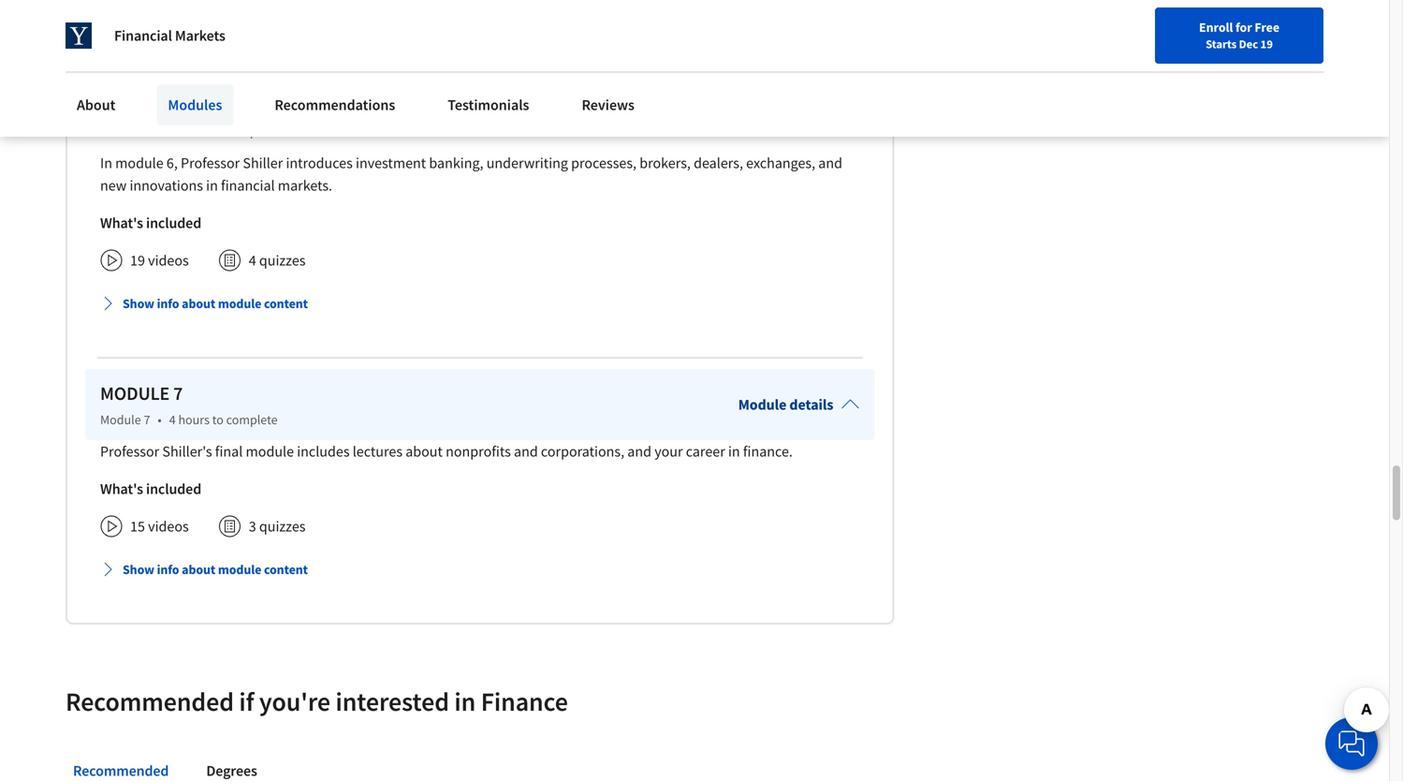 Task type: describe. For each thing, give the bounding box(es) containing it.
1 vertical spatial 4
[[249, 251, 256, 270]]

underwriting
[[487, 154, 568, 173]]

new
[[100, 176, 127, 195]]

your
[[655, 442, 683, 461]]

info for 15 videos
[[157, 561, 179, 578]]

hours for 6
[[178, 123, 210, 140]]

recommendation tabs tab list
[[66, 749, 1324, 781]]

show info about module content button for 19 videos
[[93, 287, 316, 321]]

4 quizzes
[[249, 251, 306, 270]]

professor inside in module 6, professor shiller introduces investment banking, underwriting processes, brokers, dealers, exchanges, and new innovations in financial markets.
[[181, 154, 240, 173]]

0 horizontal spatial 7
[[144, 411, 150, 428]]

6,
[[167, 154, 178, 173]]

enroll
[[1200, 19, 1234, 36]]

about for 3 quizzes
[[182, 561, 216, 578]]

modules link
[[157, 84, 234, 125]]

content for 3 quizzes
[[264, 561, 308, 578]]

about link
[[66, 84, 127, 125]]

1 vertical spatial about
[[406, 442, 443, 461]]

investment
[[356, 154, 426, 173]]

1 vertical spatial 19
[[130, 251, 145, 270]]

in
[[100, 154, 112, 173]]

1 horizontal spatial and
[[628, 442, 652, 461]]

quizzes for 4 quizzes
[[259, 251, 306, 270]]

15
[[130, 517, 145, 536]]

starts
[[1206, 37, 1237, 52]]

you're
[[259, 685, 331, 718]]

recommended for recommended
[[73, 762, 169, 780]]

to for 6
[[212, 123, 224, 140]]

module right the final
[[246, 442, 294, 461]]

markets.
[[278, 176, 333, 195]]

enroll for free starts dec 19
[[1200, 19, 1280, 52]]

innovations
[[130, 176, 203, 195]]

show notifications image
[[1137, 23, 1159, 46]]

show for 19
[[123, 295, 154, 312]]

introduces
[[286, 154, 353, 173]]

4 for 6
[[169, 123, 176, 140]]

and inside in module 6, professor shiller introduces investment banking, underwriting processes, brokers, dealers, exchanges, and new innovations in financial markets.
[[819, 154, 843, 173]]

coursera image
[[22, 15, 141, 45]]

2 vertical spatial in
[[455, 685, 476, 718]]

financial markets
[[114, 26, 226, 45]]

recommendations
[[275, 96, 395, 114]]

show info about module content for 19 videos
[[123, 295, 308, 312]]

financial
[[114, 26, 172, 45]]

recommended if you're interested in finance
[[66, 685, 568, 718]]

about
[[77, 96, 116, 114]]

• for module
[[158, 123, 162, 140]]

corporations,
[[541, 442, 625, 461]]

for
[[1236, 19, 1253, 36]]

show for 15
[[123, 561, 154, 578]]

dealers,
[[694, 154, 744, 173]]

3 quizzes
[[249, 517, 306, 536]]

0 vertical spatial 6
[[163, 93, 173, 117]]

19 videos
[[130, 251, 189, 270]]

module down 4 quizzes
[[218, 295, 262, 312]]

info for 19 videos
[[157, 295, 179, 312]]

yale university image
[[66, 22, 92, 49]]

dec
[[1240, 37, 1259, 52]]

free
[[1255, 19, 1280, 36]]

reviews
[[582, 96, 635, 114]]

degrees
[[206, 762, 257, 780]]

what's for 15 videos
[[100, 480, 143, 498]]

1 vertical spatial in
[[729, 442, 740, 461]]



Task type: locate. For each thing, give the bounding box(es) containing it.
1 show info about module content from the top
[[123, 295, 308, 312]]

1 hours from the top
[[178, 123, 210, 140]]

exchanges,
[[747, 154, 816, 173]]

19 inside "enroll for free starts dec 19"
[[1261, 37, 1274, 52]]

content
[[264, 295, 308, 312], [264, 561, 308, 578]]

hours down modules
[[178, 123, 210, 140]]

what's included for 19
[[100, 214, 201, 232]]

1 vertical spatial 6
[[144, 123, 150, 140]]

6 up 6,
[[163, 93, 173, 117]]

1 vertical spatial 7
[[144, 411, 150, 428]]

0 vertical spatial videos
[[148, 251, 189, 270]]

professor
[[181, 154, 240, 173], [100, 442, 159, 461]]

1 vertical spatial show
[[123, 561, 154, 578]]

0 vertical spatial about
[[182, 295, 216, 312]]

content down 4 quizzes
[[264, 295, 308, 312]]

processes,
[[571, 154, 637, 173]]

and left your
[[628, 442, 652, 461]]

show info about module content button down the 19 videos
[[93, 287, 316, 321]]

in module 6, professor shiller introduces investment banking, underwriting processes, brokers, dealers, exchanges, and new innovations in financial markets.
[[100, 154, 843, 195]]

recommended inside recommended button
[[73, 762, 169, 780]]

1 vertical spatial quizzes
[[259, 517, 306, 536]]

4 inside module 6 module 6 • 4 hours to complete
[[169, 123, 176, 140]]

and right nonprofits
[[514, 442, 538, 461]]

1 horizontal spatial 7
[[173, 382, 183, 405]]

•
[[158, 123, 162, 140], [158, 411, 162, 428]]

1 vertical spatial •
[[158, 411, 162, 428]]

0 vertical spatial show info about module content
[[123, 295, 308, 312]]

degrees button
[[199, 749, 265, 781]]

markets
[[175, 26, 226, 45]]

2 vertical spatial 4
[[169, 411, 176, 428]]

videos
[[148, 251, 189, 270], [148, 517, 189, 536]]

show info about module content down the '3'
[[123, 561, 308, 578]]

module
[[100, 93, 159, 117], [100, 123, 141, 140], [739, 395, 787, 414], [100, 411, 141, 428]]

modules
[[168, 96, 222, 114]]

1 vertical spatial included
[[146, 480, 201, 498]]

what's for 19 videos
[[100, 214, 143, 232]]

1 show info about module content button from the top
[[93, 287, 316, 321]]

about right lectures
[[406, 442, 443, 461]]

complete up shiller
[[226, 123, 278, 140]]

4 up 6,
[[169, 123, 176, 140]]

videos for 15 videos
[[148, 517, 189, 536]]

menu item
[[997, 19, 1117, 80]]

about down 15 videos
[[182, 561, 216, 578]]

1 vertical spatial to
[[212, 411, 224, 428]]

2 info from the top
[[157, 561, 179, 578]]

and
[[819, 154, 843, 173], [514, 442, 538, 461], [628, 442, 652, 461]]

1 vertical spatial show info about module content
[[123, 561, 308, 578]]

19 down free
[[1261, 37, 1274, 52]]

0 vertical spatial recommended
[[66, 685, 234, 718]]

info down the 19 videos
[[157, 295, 179, 312]]

videos for 19 videos
[[148, 251, 189, 270]]

1 vertical spatial videos
[[148, 517, 189, 536]]

0 vertical spatial info
[[157, 295, 179, 312]]

quizzes right the '3'
[[259, 517, 306, 536]]

2 what's included from the top
[[100, 480, 201, 498]]

professor left shiller's on the left of page
[[100, 442, 159, 461]]

shiller's
[[162, 442, 212, 461]]

4 down financial
[[249, 251, 256, 270]]

2 • from the top
[[158, 411, 162, 428]]

to for 7
[[212, 411, 224, 428]]

what's up 15
[[100, 480, 143, 498]]

recommended button
[[66, 749, 176, 781]]

2 videos from the top
[[148, 517, 189, 536]]

6
[[163, 93, 173, 117], [144, 123, 150, 140]]

0 vertical spatial professor
[[181, 154, 240, 173]]

module left 6,
[[115, 154, 164, 173]]

included
[[146, 214, 201, 232], [146, 480, 201, 498]]

show info about module content
[[123, 295, 308, 312], [123, 561, 308, 578]]

what's included for 15
[[100, 480, 201, 498]]

professor shiller's final module includes lectures about nonprofits and corporations, and your career in finance.
[[100, 442, 793, 461]]

finance.
[[743, 442, 793, 461]]

module inside module 7 module 7 • 4 hours to complete
[[100, 411, 141, 428]]

info down 15 videos
[[157, 561, 179, 578]]

1 vertical spatial content
[[264, 561, 308, 578]]

2 included from the top
[[146, 480, 201, 498]]

and right exchanges,
[[819, 154, 843, 173]]

included down innovations in the top of the page
[[146, 214, 201, 232]]

1 what's from the top
[[100, 214, 143, 232]]

2 show from the top
[[123, 561, 154, 578]]

2 hours from the top
[[178, 411, 210, 428]]

hours
[[178, 123, 210, 140], [178, 411, 210, 428]]

module details
[[739, 395, 834, 414]]

• inside module 6 module 6 • 4 hours to complete
[[158, 123, 162, 140]]

module 7 module 7 • 4 hours to complete
[[100, 382, 278, 428]]

2 show info about module content from the top
[[123, 561, 308, 578]]

module
[[100, 382, 170, 405]]

1 show from the top
[[123, 295, 154, 312]]

1 complete from the top
[[226, 123, 278, 140]]

brokers,
[[640, 154, 691, 173]]

7
[[173, 382, 183, 405], [144, 411, 150, 428]]

0 vertical spatial complete
[[226, 123, 278, 140]]

1 vertical spatial professor
[[100, 442, 159, 461]]

1 included from the top
[[146, 214, 201, 232]]

complete for module 7
[[226, 411, 278, 428]]

recommended for recommended if you're interested in finance
[[66, 685, 234, 718]]

0 vertical spatial what's included
[[100, 214, 201, 232]]

1 vertical spatial complete
[[226, 411, 278, 428]]

module inside in module 6, professor shiller introduces investment banking, underwriting processes, brokers, dealers, exchanges, and new innovations in financial markets.
[[115, 154, 164, 173]]

quizzes for 3 quizzes
[[259, 517, 306, 536]]

6 left modules link
[[144, 123, 150, 140]]

0 vertical spatial 7
[[173, 382, 183, 405]]

2 complete from the top
[[226, 411, 278, 428]]

shiller
[[243, 154, 283, 173]]

0 vertical spatial hours
[[178, 123, 210, 140]]

complete for module 6
[[226, 123, 278, 140]]

1 horizontal spatial professor
[[181, 154, 240, 173]]

1 vertical spatial show info about module content button
[[93, 553, 316, 586]]

reviews link
[[571, 84, 646, 125]]

0 vertical spatial in
[[206, 176, 218, 195]]

includes
[[297, 442, 350, 461]]

0 horizontal spatial in
[[206, 176, 218, 195]]

0 vertical spatial •
[[158, 123, 162, 140]]

complete
[[226, 123, 278, 140], [226, 411, 278, 428]]

2 horizontal spatial in
[[729, 442, 740, 461]]

hours for 7
[[178, 411, 210, 428]]

1 vertical spatial info
[[157, 561, 179, 578]]

banking,
[[429, 154, 484, 173]]

in
[[206, 176, 218, 195], [729, 442, 740, 461], [455, 685, 476, 718]]

content down 3 quizzes
[[264, 561, 308, 578]]

1 vertical spatial what's included
[[100, 480, 201, 498]]

• inside module 7 module 7 • 4 hours to complete
[[158, 411, 162, 428]]

2 show info about module content button from the top
[[93, 553, 316, 586]]

4 for 7
[[169, 411, 176, 428]]

1 content from the top
[[264, 295, 308, 312]]

1 quizzes from the top
[[259, 251, 306, 270]]

what's down new
[[100, 214, 143, 232]]

content for 4 quizzes
[[264, 295, 308, 312]]

hours inside module 7 module 7 • 4 hours to complete
[[178, 411, 210, 428]]

in right career
[[729, 442, 740, 461]]

2 content from the top
[[264, 561, 308, 578]]

7 right the module
[[173, 382, 183, 405]]

show info about module content for 15 videos
[[123, 561, 308, 578]]

about
[[182, 295, 216, 312], [406, 442, 443, 461], [182, 561, 216, 578]]

1 to from the top
[[212, 123, 224, 140]]

lectures
[[353, 442, 403, 461]]

in inside in module 6, professor shiller introduces investment banking, underwriting processes, brokers, dealers, exchanges, and new innovations in financial markets.
[[206, 176, 218, 195]]

4 up shiller's on the left of page
[[169, 411, 176, 428]]

show info about module content down the 19 videos
[[123, 295, 308, 312]]

complete inside module 7 module 7 • 4 hours to complete
[[226, 411, 278, 428]]

4 inside module 7 module 7 • 4 hours to complete
[[169, 411, 176, 428]]

finance
[[481, 685, 568, 718]]

included for 19 videos
[[146, 214, 201, 232]]

hours inside module 6 module 6 • 4 hours to complete
[[178, 123, 210, 140]]

show
[[123, 295, 154, 312], [123, 561, 154, 578]]

hours up shiller's on the left of page
[[178, 411, 210, 428]]

included for 15 videos
[[146, 480, 201, 498]]

2 horizontal spatial and
[[819, 154, 843, 173]]

19 down innovations in the top of the page
[[130, 251, 145, 270]]

0 vertical spatial content
[[264, 295, 308, 312]]

quizzes
[[259, 251, 306, 270], [259, 517, 306, 536]]

0 horizontal spatial 19
[[130, 251, 145, 270]]

to down modules
[[212, 123, 224, 140]]

what's included up the 19 videos
[[100, 214, 201, 232]]

2 vertical spatial about
[[182, 561, 216, 578]]

recommended
[[66, 685, 234, 718], [73, 762, 169, 780]]

final
[[215, 442, 243, 461]]

show down 15
[[123, 561, 154, 578]]

3
[[249, 517, 256, 536]]

1 vertical spatial recommended
[[73, 762, 169, 780]]

included down shiller's on the left of page
[[146, 480, 201, 498]]

1 what's included from the top
[[100, 214, 201, 232]]

complete up the final
[[226, 411, 278, 428]]

quizzes down markets.
[[259, 251, 306, 270]]

chat with us image
[[1337, 729, 1367, 759]]

1 horizontal spatial 19
[[1261, 37, 1274, 52]]

1 • from the top
[[158, 123, 162, 140]]

what's included up 15 videos
[[100, 480, 201, 498]]

to inside module 6 module 6 • 4 hours to complete
[[212, 123, 224, 140]]

1 info from the top
[[157, 295, 179, 312]]

0 vertical spatial show info about module content button
[[93, 287, 316, 321]]

• up innovations in the top of the page
[[158, 123, 162, 140]]

show info about module content button
[[93, 287, 316, 321], [93, 553, 316, 586]]

0 vertical spatial what's
[[100, 214, 143, 232]]

info about module content element
[[100, 0, 860, 43]]

interested
[[336, 685, 449, 718]]

professor right 6,
[[181, 154, 240, 173]]

about for 4 quizzes
[[182, 295, 216, 312]]

• down the module
[[158, 411, 162, 428]]

2 to from the top
[[212, 411, 224, 428]]

0 vertical spatial 4
[[169, 123, 176, 140]]

details
[[790, 395, 834, 414]]

4
[[169, 123, 176, 140], [249, 251, 256, 270], [169, 411, 176, 428]]

15 videos
[[130, 517, 189, 536]]

7 down the module
[[144, 411, 150, 428]]

show down the 19 videos
[[123, 295, 154, 312]]

0 horizontal spatial professor
[[100, 442, 159, 461]]

1 vertical spatial what's
[[100, 480, 143, 498]]

0 horizontal spatial and
[[514, 442, 538, 461]]

if
[[239, 685, 254, 718]]

show info about module content button for 15 videos
[[93, 553, 316, 586]]

info
[[157, 295, 179, 312], [157, 561, 179, 578]]

about down the 19 videos
[[182, 295, 216, 312]]

2 quizzes from the top
[[259, 517, 306, 536]]

0 vertical spatial 19
[[1261, 37, 1274, 52]]

module 6 module 6 • 4 hours to complete
[[100, 93, 278, 140]]

0 horizontal spatial 6
[[144, 123, 150, 140]]

testimonials link
[[437, 84, 541, 125]]

module
[[115, 154, 164, 173], [218, 295, 262, 312], [246, 442, 294, 461], [218, 561, 262, 578]]

what's included
[[100, 214, 201, 232], [100, 480, 201, 498]]

1 vertical spatial hours
[[178, 411, 210, 428]]

module down the '3'
[[218, 561, 262, 578]]

1 horizontal spatial 6
[[163, 93, 173, 117]]

19
[[1261, 37, 1274, 52], [130, 251, 145, 270]]

• for module
[[158, 411, 162, 428]]

to
[[212, 123, 224, 140], [212, 411, 224, 428]]

recommendations link
[[264, 84, 407, 125]]

career
[[686, 442, 726, 461]]

0 vertical spatial show
[[123, 295, 154, 312]]

testimonials
[[448, 96, 530, 114]]

to up the final
[[212, 411, 224, 428]]

videos down innovations in the top of the page
[[148, 251, 189, 270]]

in left finance
[[455, 685, 476, 718]]

complete inside module 6 module 6 • 4 hours to complete
[[226, 123, 278, 140]]

financial
[[221, 176, 275, 195]]

to inside module 7 module 7 • 4 hours to complete
[[212, 411, 224, 428]]

0 vertical spatial included
[[146, 214, 201, 232]]

0 vertical spatial quizzes
[[259, 251, 306, 270]]

1 videos from the top
[[148, 251, 189, 270]]

show info about module content button down 15 videos
[[93, 553, 316, 586]]

2 what's from the top
[[100, 480, 143, 498]]

nonprofits
[[446, 442, 511, 461]]

what's
[[100, 214, 143, 232], [100, 480, 143, 498]]

1 horizontal spatial in
[[455, 685, 476, 718]]

videos right 15
[[148, 517, 189, 536]]

in left financial
[[206, 176, 218, 195]]

0 vertical spatial to
[[212, 123, 224, 140]]



Task type: vqa. For each thing, say whether or not it's contained in the screenshot.
the bottommost What's included
yes



